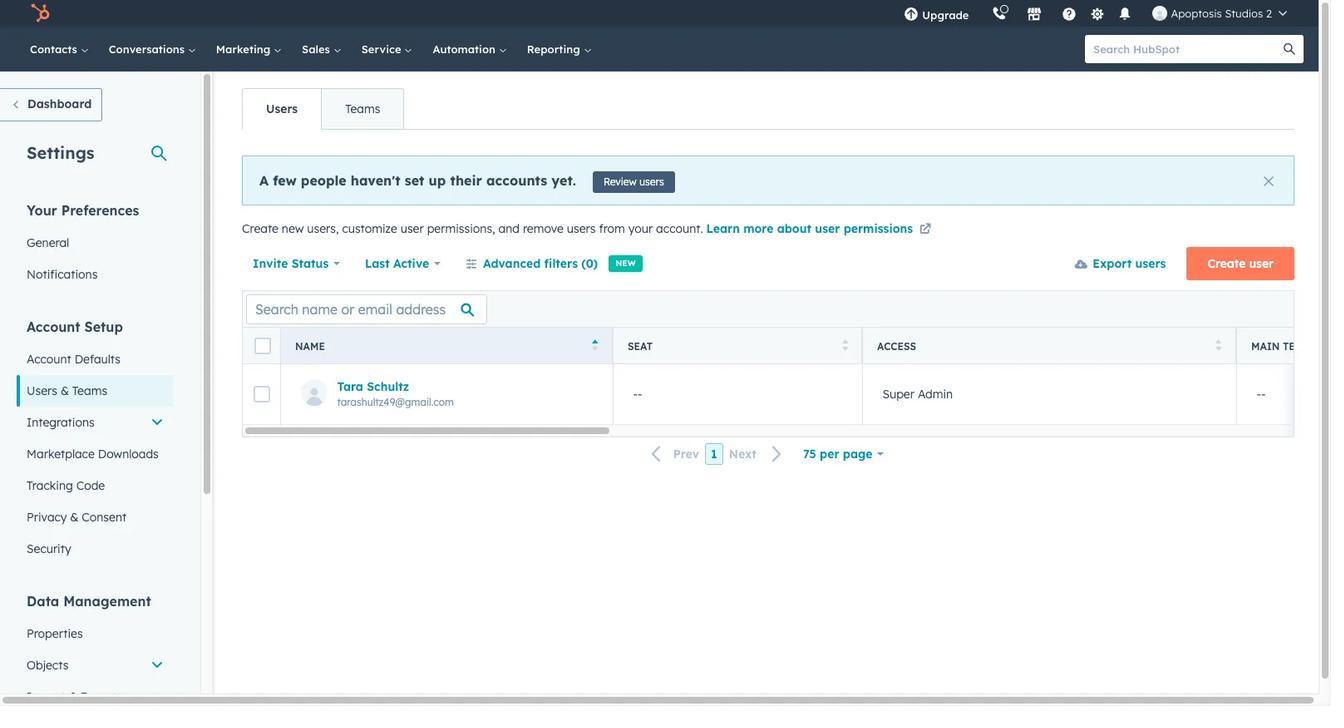 Task type: describe. For each thing, give the bounding box(es) containing it.
1
[[711, 447, 718, 462]]

75 per page button
[[793, 438, 895, 471]]

tarashultz49@gmail.com
[[337, 396, 454, 408]]

2
[[1267, 7, 1273, 20]]

per
[[820, 447, 840, 462]]

their
[[450, 172, 482, 189]]

hubspot link
[[20, 3, 62, 23]]

contacts link
[[20, 27, 99, 72]]

link opens in a new window image
[[920, 224, 932, 236]]

tracking code link
[[17, 470, 174, 502]]

conversations link
[[99, 27, 206, 72]]

users link
[[243, 89, 321, 129]]

export inside button
[[1093, 256, 1132, 271]]

seat
[[628, 340, 653, 352]]

about
[[777, 221, 812, 236]]

import
[[27, 690, 66, 705]]

downloads
[[98, 447, 159, 462]]

ascending sort. press to sort descending. element
[[593, 339, 599, 353]]

close image
[[1264, 176, 1274, 186]]

yet.
[[552, 172, 576, 189]]

menu containing apoptosis studios 2
[[893, 0, 1299, 27]]

create for create new users, customize user permissions, and remove users from your account.
[[242, 221, 279, 236]]

tracking
[[27, 478, 73, 493]]

data management
[[27, 593, 151, 610]]

prev
[[674, 447, 700, 462]]

upgrade
[[923, 8, 969, 22]]

more
[[744, 221, 774, 236]]

export users
[[1093, 256, 1167, 271]]

account.
[[656, 221, 703, 236]]

review
[[604, 176, 637, 188]]

super admin
[[883, 387, 953, 402]]

privacy
[[27, 510, 67, 525]]

invite status button
[[252, 247, 341, 280]]

and
[[499, 221, 520, 236]]

main team
[[1252, 340, 1311, 352]]

tara schultz link
[[337, 379, 409, 394]]

Search HubSpot search field
[[1086, 35, 1289, 63]]

edit permissions button
[[408, 381, 513, 408]]

notifications link
[[17, 259, 174, 290]]

from
[[599, 221, 625, 236]]

advanced filters (0) button
[[455, 247, 609, 280]]

apoptosis
[[1172, 7, 1223, 20]]

create for create user
[[1208, 256, 1246, 271]]

settings
[[27, 142, 94, 163]]

few
[[273, 172, 297, 189]]

general
[[27, 235, 69, 250]]

reporting
[[527, 42, 584, 56]]

users for review users
[[640, 176, 664, 188]]

security
[[27, 542, 71, 556]]

admin
[[918, 387, 953, 402]]

settings image
[[1090, 7, 1105, 22]]

export inside data management element
[[80, 690, 117, 705]]

upgrade image
[[904, 7, 919, 22]]

press to sort. element for access
[[1216, 339, 1223, 353]]

link opens in a new window image
[[920, 220, 932, 240]]

create user button
[[1187, 247, 1295, 280]]

users,
[[307, 221, 339, 236]]

75 per page
[[803, 447, 873, 462]]

invite status
[[253, 256, 329, 271]]

edit permissions
[[422, 388, 499, 400]]

service link
[[352, 27, 423, 72]]

automation link
[[423, 27, 517, 72]]

last
[[365, 256, 390, 271]]

1 button
[[705, 443, 723, 465]]

reporting link
[[517, 27, 602, 72]]

help image
[[1063, 7, 1078, 22]]

account defaults
[[27, 352, 121, 367]]

general link
[[17, 227, 174, 259]]

account for account setup
[[27, 319, 80, 335]]

tracking code
[[27, 478, 105, 493]]

notifications image
[[1118, 7, 1133, 22]]

marketplace downloads
[[27, 447, 159, 462]]

tara schultz image
[[1153, 6, 1168, 21]]

permissions,
[[427, 221, 495, 236]]

account defaults link
[[17, 344, 174, 375]]

marketing
[[216, 42, 274, 56]]

invite
[[253, 256, 288, 271]]

account setup element
[[17, 318, 174, 565]]

teams link
[[321, 89, 404, 129]]

1 vertical spatial users
[[567, 221, 596, 236]]

tara
[[337, 379, 363, 394]]

marketplace
[[27, 447, 95, 462]]

accounts
[[487, 172, 548, 189]]

a
[[260, 172, 269, 189]]

pagination navigation
[[642, 443, 793, 465]]

search button
[[1276, 35, 1304, 63]]

calling icon image
[[993, 7, 1008, 22]]

notifications
[[27, 267, 98, 282]]

haven't
[[351, 172, 401, 189]]

0 horizontal spatial user
[[401, 221, 424, 236]]



Task type: vqa. For each thing, say whether or not it's contained in the screenshot.
LEARN MORE ABOUT USER PERMISSIONS
yes



Task type: locate. For each thing, give the bounding box(es) containing it.
& inside privacy & consent link
[[70, 510, 79, 525]]

1 horizontal spatial permissions
[[844, 221, 913, 236]]

--
[[633, 387, 643, 402], [1257, 387, 1266, 402]]

active
[[393, 256, 429, 271]]

search image
[[1284, 43, 1296, 55]]

users down marketing link
[[266, 101, 298, 116]]

0 vertical spatial export
[[1093, 256, 1132, 271]]

2 account from the top
[[27, 352, 71, 367]]

2 press to sort. element from the left
[[1216, 339, 1223, 353]]

marketing link
[[206, 27, 292, 72]]

permissions right "edit"
[[443, 388, 499, 400]]

review users
[[604, 176, 664, 188]]

1 vertical spatial &
[[70, 510, 79, 525]]

Search name or email address search field
[[246, 294, 487, 324]]

1 horizontal spatial teams
[[345, 101, 380, 116]]

main
[[1252, 340, 1281, 352]]

marketplaces image
[[1028, 7, 1043, 22]]

user
[[401, 221, 424, 236], [815, 221, 840, 236], [1250, 256, 1274, 271]]

1 horizontal spatial create
[[1208, 256, 1246, 271]]

marketplace downloads link
[[17, 438, 174, 470]]

press to sort. element left the access
[[842, 339, 849, 353]]

-- down "seat"
[[633, 387, 643, 402]]

conversations
[[109, 42, 188, 56]]

import & export
[[27, 690, 117, 705]]

preferences
[[61, 202, 139, 219]]

& up integrations
[[61, 383, 69, 398]]

users inside the a few people haven't set up their accounts yet. alert
[[640, 176, 664, 188]]

permissions left link opens in a new window icon
[[844, 221, 913, 236]]

0 vertical spatial &
[[61, 383, 69, 398]]

account inside 'link'
[[27, 352, 71, 367]]

account for account defaults
[[27, 352, 71, 367]]

objects
[[27, 658, 69, 673]]

navigation containing users
[[242, 88, 405, 130]]

user up active at top
[[401, 221, 424, 236]]

schultz
[[367, 379, 409, 394]]

(0)
[[582, 256, 598, 271]]

export
[[1093, 256, 1132, 271], [80, 690, 117, 705]]

press to sort. image for seat
[[842, 339, 849, 351]]

1 horizontal spatial press to sort. image
[[1216, 339, 1223, 351]]

0 horizontal spatial press to sort. element
[[842, 339, 849, 353]]

users for users
[[266, 101, 298, 116]]

account up users & teams
[[27, 352, 71, 367]]

teams down service
[[345, 101, 380, 116]]

learn more about user permissions
[[707, 221, 917, 236]]

tara schultz tarashultz49@gmail.com
[[337, 379, 454, 408]]

last active button
[[364, 247, 442, 280]]

users up integrations
[[27, 383, 57, 398]]

name
[[295, 340, 325, 352]]

code
[[76, 478, 105, 493]]

create
[[242, 221, 279, 236], [1208, 256, 1246, 271]]

1 vertical spatial create
[[1208, 256, 1246, 271]]

create new users, customize user permissions, and remove users from your account.
[[242, 221, 707, 236]]

0 horizontal spatial teams
[[72, 383, 107, 398]]

studios
[[1226, 7, 1264, 20]]

teams
[[345, 101, 380, 116], [72, 383, 107, 398]]

-- down main
[[1257, 387, 1266, 402]]

3 - from the left
[[1257, 387, 1262, 402]]

& inside "users & teams" link
[[61, 383, 69, 398]]

user inside button
[[1250, 256, 1274, 271]]

1 vertical spatial permissions
[[443, 388, 499, 400]]

export users button
[[1065, 247, 1177, 280]]

1 vertical spatial export
[[80, 690, 117, 705]]

2 vertical spatial users
[[1136, 256, 1167, 271]]

your
[[629, 221, 653, 236]]

1 vertical spatial account
[[27, 352, 71, 367]]

1 horizontal spatial --
[[1257, 387, 1266, 402]]

a few people haven't set up their accounts yet. alert
[[242, 156, 1295, 205]]

people
[[301, 172, 347, 189]]

0 vertical spatial permissions
[[844, 221, 913, 236]]

review users button
[[593, 171, 675, 193]]

hubspot image
[[30, 3, 50, 23]]

user right about on the right of page
[[815, 221, 840, 236]]

0 vertical spatial create
[[242, 221, 279, 236]]

customize
[[342, 221, 397, 236]]

properties
[[27, 626, 83, 641]]

users
[[640, 176, 664, 188], [567, 221, 596, 236], [1136, 256, 1167, 271]]

status
[[292, 256, 329, 271]]

prev button
[[642, 444, 705, 465]]

filters
[[544, 256, 578, 271]]

create inside button
[[1208, 256, 1246, 271]]

0 horizontal spatial export
[[80, 690, 117, 705]]

menu item
[[981, 0, 984, 27]]

& for consent
[[70, 510, 79, 525]]

your preferences element
[[17, 201, 174, 290]]

sales
[[302, 42, 333, 56]]

objects button
[[17, 650, 174, 681]]

& right import
[[69, 690, 77, 705]]

press to sort. image for access
[[1216, 339, 1223, 351]]

1 horizontal spatial users
[[640, 176, 664, 188]]

notifications button
[[1112, 0, 1140, 27]]

75
[[803, 447, 817, 462]]

apoptosis studios 2 button
[[1143, 0, 1298, 27]]

dashboard
[[27, 96, 92, 111]]

1 vertical spatial teams
[[72, 383, 107, 398]]

contacts
[[30, 42, 80, 56]]

1 - from the left
[[633, 387, 638, 402]]

1 -- from the left
[[633, 387, 643, 402]]

users for users & teams
[[27, 383, 57, 398]]

teams inside teams link
[[345, 101, 380, 116]]

users
[[266, 101, 298, 116], [27, 383, 57, 398]]

0 horizontal spatial --
[[633, 387, 643, 402]]

0 horizontal spatial permissions
[[443, 388, 499, 400]]

2 horizontal spatial user
[[1250, 256, 1274, 271]]

1 vertical spatial users
[[27, 383, 57, 398]]

0 vertical spatial teams
[[345, 101, 380, 116]]

new
[[282, 221, 304, 236]]

2 -- from the left
[[1257, 387, 1266, 402]]

0 vertical spatial users
[[640, 176, 664, 188]]

2 horizontal spatial users
[[1136, 256, 1167, 271]]

press to sort. image left the access
[[842, 339, 849, 351]]

users for export users
[[1136, 256, 1167, 271]]

teams inside "users & teams" link
[[72, 383, 107, 398]]

set
[[405, 172, 425, 189]]

press to sort. element
[[842, 339, 849, 353], [1216, 339, 1223, 353]]

2 vertical spatial &
[[69, 690, 77, 705]]

integrations button
[[17, 407, 174, 438]]

security link
[[17, 533, 174, 565]]

press to sort. element left main
[[1216, 339, 1223, 353]]

0 horizontal spatial press to sort. image
[[842, 339, 849, 351]]

0 horizontal spatial users
[[567, 221, 596, 236]]

dashboard link
[[0, 88, 103, 121]]

account setup
[[27, 319, 123, 335]]

advanced filters (0)
[[483, 256, 598, 271]]

0 horizontal spatial create
[[242, 221, 279, 236]]

1 press to sort. element from the left
[[842, 339, 849, 353]]

press to sort. element for seat
[[842, 339, 849, 353]]

user up main
[[1250, 256, 1274, 271]]

1 press to sort. image from the left
[[842, 339, 849, 351]]

management
[[63, 593, 151, 610]]

navigation
[[242, 88, 405, 130]]

new
[[616, 258, 636, 269]]

0 vertical spatial account
[[27, 319, 80, 335]]

&
[[61, 383, 69, 398], [70, 510, 79, 525], [69, 690, 77, 705]]

automation
[[433, 42, 499, 56]]

press to sort. image
[[842, 339, 849, 351], [1216, 339, 1223, 351]]

data management element
[[17, 592, 174, 706]]

privacy & consent
[[27, 510, 127, 525]]

1 horizontal spatial users
[[266, 101, 298, 116]]

permissions inside button
[[443, 388, 499, 400]]

1 account from the top
[[27, 319, 80, 335]]

2 - from the left
[[638, 387, 643, 402]]

4 - from the left
[[1262, 387, 1266, 402]]

ascending sort. press to sort descending. image
[[593, 339, 599, 351]]

& for teams
[[61, 383, 69, 398]]

menu
[[893, 0, 1299, 27]]

properties link
[[17, 618, 174, 650]]

& right privacy
[[70, 510, 79, 525]]

your
[[27, 202, 57, 219]]

teams up integrations "button"
[[72, 383, 107, 398]]

defaults
[[75, 352, 121, 367]]

users & teams
[[27, 383, 107, 398]]

1 horizontal spatial user
[[815, 221, 840, 236]]

& for export
[[69, 690, 77, 705]]

create user
[[1208, 256, 1274, 271]]

learn
[[707, 221, 740, 236]]

integrations
[[27, 415, 95, 430]]

press to sort. image left main
[[1216, 339, 1223, 351]]

access
[[878, 340, 917, 352]]

0 vertical spatial users
[[266, 101, 298, 116]]

1 horizontal spatial export
[[1093, 256, 1132, 271]]

your preferences
[[27, 202, 139, 219]]

users inside account setup element
[[27, 383, 57, 398]]

2 press to sort. image from the left
[[1216, 339, 1223, 351]]

1 horizontal spatial press to sort. element
[[1216, 339, 1223, 353]]

account
[[27, 319, 80, 335], [27, 352, 71, 367]]

help button
[[1056, 0, 1084, 27]]

next button
[[723, 444, 793, 465]]

a few people haven't set up their accounts yet.
[[260, 172, 576, 189]]

marketplaces button
[[1018, 0, 1053, 27]]

service
[[362, 42, 405, 56]]

page
[[843, 447, 873, 462]]

account up account defaults
[[27, 319, 80, 335]]

learn more about user permissions link
[[707, 220, 934, 240]]

0 horizontal spatial users
[[27, 383, 57, 398]]

privacy & consent link
[[17, 502, 174, 533]]

& inside import & export link
[[69, 690, 77, 705]]



